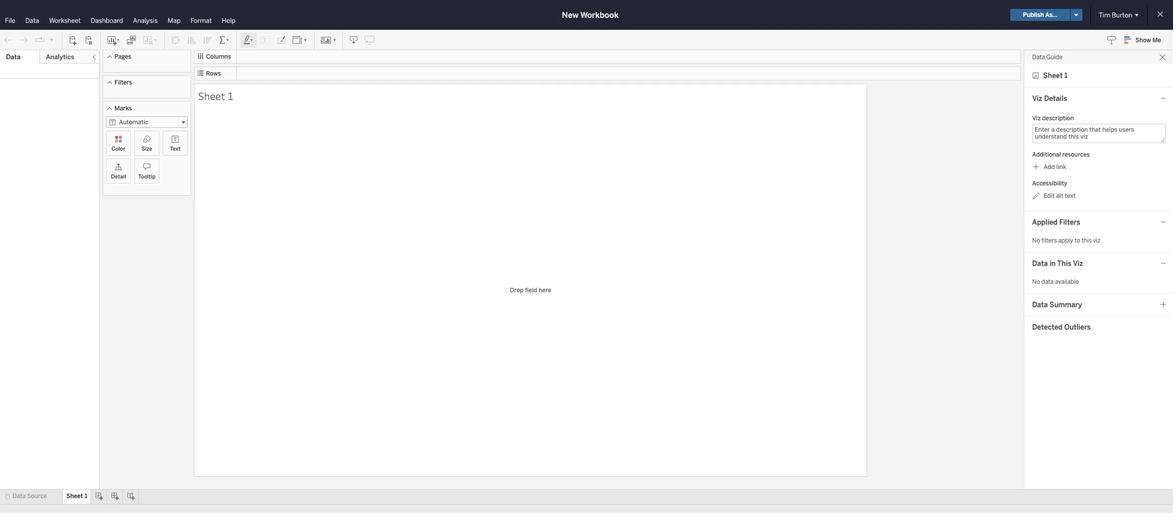 Task type: locate. For each thing, give the bounding box(es) containing it.
no data available
[[1033, 279, 1079, 286]]

0 vertical spatial no
[[1033, 237, 1040, 244]]

1 vertical spatial sheet 1
[[198, 89, 233, 103]]

columns
[[206, 53, 231, 60]]

1 horizontal spatial sheet 1
[[198, 89, 233, 103]]

size
[[141, 146, 152, 152]]

map
[[168, 17, 181, 24]]

data guide image
[[1107, 35, 1117, 45]]

this
[[1082, 237, 1092, 244]]

sheet 1 down guide
[[1044, 71, 1068, 80]]

swap rows and columns image
[[171, 35, 181, 45]]

publish as...
[[1023, 11, 1058, 18]]

available
[[1055, 279, 1079, 286]]

1 vertical spatial sheet
[[198, 89, 225, 103]]

1 vertical spatial no
[[1033, 279, 1040, 286]]

2 vertical spatial sheet
[[66, 493, 83, 500]]

no left data
[[1033, 279, 1040, 286]]

undo image
[[3, 35, 13, 45]]

2 horizontal spatial sheet 1
[[1044, 71, 1068, 80]]

1 no from the top
[[1033, 237, 1040, 244]]

0 horizontal spatial 1
[[85, 493, 87, 500]]

dashboard
[[91, 17, 123, 24]]

additional resources
[[1033, 151, 1090, 158]]

0 vertical spatial 1
[[1065, 71, 1068, 80]]

no filters apply to this viz
[[1033, 237, 1101, 244]]

highlight image
[[243, 35, 254, 45]]

source
[[27, 493, 47, 500]]

duplicate image
[[126, 35, 136, 45]]

new workbook
[[562, 10, 619, 20]]

tim burton
[[1099, 11, 1133, 19]]

analytics
[[46, 53, 74, 61]]

1 up description
[[1065, 71, 1068, 80]]

show me
[[1136, 37, 1162, 44]]

sheet down rows
[[198, 89, 225, 103]]

new data source image
[[68, 35, 78, 45]]

new
[[562, 10, 579, 20]]

sheet down guide
[[1044, 71, 1063, 80]]

1 right source
[[85, 493, 87, 500]]

sheet 1
[[1044, 71, 1068, 80], [198, 89, 233, 103], [66, 493, 87, 500]]

2 horizontal spatial 1
[[1065, 71, 1068, 80]]

1 horizontal spatial 1
[[227, 89, 233, 103]]

sheet 1 right source
[[66, 493, 87, 500]]

pause auto updates image
[[84, 35, 94, 45]]

1 horizontal spatial sheet
[[198, 89, 225, 103]]

sheet
[[1044, 71, 1063, 80], [198, 89, 225, 103], [66, 493, 83, 500]]

no
[[1033, 237, 1040, 244], [1033, 279, 1040, 286]]

description
[[1043, 115, 1074, 122]]

1
[[1065, 71, 1068, 80], [227, 89, 233, 103], [85, 493, 87, 500]]

workbook
[[580, 10, 619, 20]]

additional
[[1033, 151, 1061, 158]]

show me button
[[1120, 32, 1170, 48]]

no for no filters apply to this viz
[[1033, 237, 1040, 244]]

1 down the columns
[[227, 89, 233, 103]]

2 horizontal spatial sheet
[[1044, 71, 1063, 80]]

totals image
[[219, 35, 231, 45]]

sheet right source
[[66, 493, 83, 500]]

filters
[[115, 79, 132, 86]]

sheet 1 down rows
[[198, 89, 233, 103]]

field
[[525, 287, 537, 294]]

2 no from the top
[[1033, 279, 1040, 286]]

to
[[1075, 237, 1081, 244]]

replay animation image
[[35, 35, 45, 45]]

text
[[170, 146, 181, 152]]

0 horizontal spatial sheet 1
[[66, 493, 87, 500]]

sort descending image
[[203, 35, 213, 45]]

data source
[[12, 493, 47, 500]]

color
[[112, 146, 125, 152]]

fit image
[[292, 35, 308, 45]]

data
[[25, 17, 39, 24], [6, 53, 21, 61], [1033, 54, 1045, 61], [12, 493, 26, 500]]

no left filters at the right top of page
[[1033, 237, 1040, 244]]

me
[[1153, 37, 1162, 44]]

replay animation image
[[49, 37, 55, 43]]

guide
[[1047, 54, 1063, 61]]

redo image
[[19, 35, 29, 45]]

viz
[[1033, 115, 1041, 122]]

show labels image
[[260, 35, 270, 45]]

show/hide cards image
[[321, 35, 337, 45]]

download image
[[349, 35, 359, 45]]

to use edit in desktop, save the workbook outside of personal space image
[[365, 35, 375, 45]]

collapse image
[[91, 54, 97, 60]]

1 vertical spatial 1
[[227, 89, 233, 103]]

format workbook image
[[276, 35, 286, 45]]

publish as... button
[[1011, 9, 1070, 21]]

2 vertical spatial 1
[[85, 493, 87, 500]]

apply
[[1059, 237, 1074, 244]]



Task type: vqa. For each thing, say whether or not it's contained in the screenshot.
'explore' link
no



Task type: describe. For each thing, give the bounding box(es) containing it.
format
[[191, 17, 212, 24]]

worksheet
[[49, 17, 81, 24]]

filters
[[1042, 237, 1057, 244]]

0 vertical spatial sheet 1
[[1044, 71, 1068, 80]]

help
[[222, 17, 236, 24]]

analysis
[[133, 17, 158, 24]]

pages
[[115, 53, 131, 60]]

publish
[[1023, 11, 1044, 18]]

0 vertical spatial sheet
[[1044, 71, 1063, 80]]

data up replay animation image
[[25, 17, 39, 24]]

here
[[539, 287, 551, 294]]

0 horizontal spatial sheet
[[66, 493, 83, 500]]

data down undo icon
[[6, 53, 21, 61]]

viz description
[[1033, 115, 1074, 122]]

show
[[1136, 37, 1151, 44]]

accessibility
[[1033, 180, 1068, 187]]

data guide
[[1033, 54, 1063, 61]]

viz
[[1093, 237, 1101, 244]]

file
[[5, 17, 15, 24]]

data left source
[[12, 493, 26, 500]]

resources
[[1063, 151, 1090, 158]]

new worksheet image
[[107, 35, 120, 45]]

clear sheet image
[[142, 35, 158, 45]]

data
[[1042, 279, 1054, 286]]

rows
[[206, 70, 221, 77]]

drop field here
[[510, 287, 551, 294]]

drop
[[510, 287, 524, 294]]

tooltip
[[138, 174, 156, 180]]

Viz description text field
[[1033, 124, 1166, 143]]

as...
[[1046, 11, 1058, 18]]

tim
[[1099, 11, 1111, 19]]

detail
[[111, 174, 126, 180]]

marks
[[115, 105, 132, 112]]

sort ascending image
[[187, 35, 197, 45]]

2 vertical spatial sheet 1
[[66, 493, 87, 500]]

data left guide
[[1033, 54, 1045, 61]]

burton
[[1112, 11, 1133, 19]]

no for no data available
[[1033, 279, 1040, 286]]



